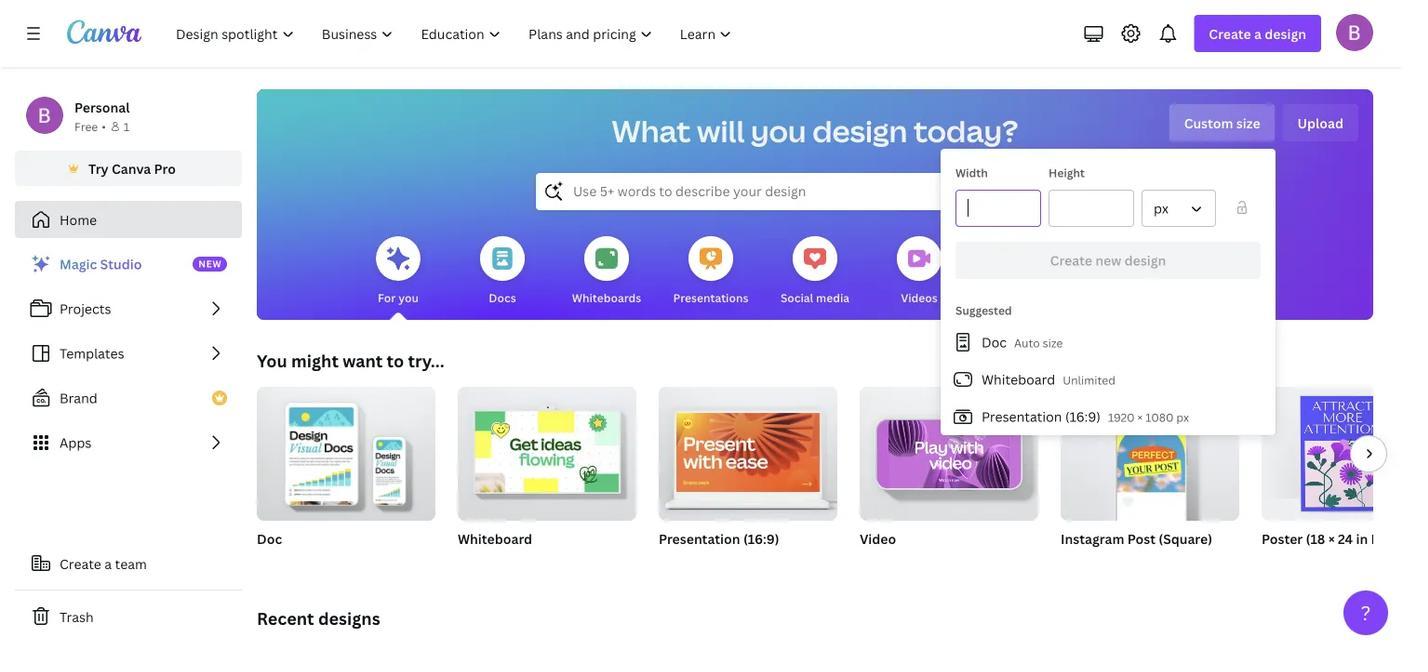 Task type: vqa. For each thing, say whether or not it's contained in the screenshot.
the middle ×
yes



Task type: locate. For each thing, give the bounding box(es) containing it.
create a design button
[[1194, 15, 1321, 52]]

list containing magic studio
[[15, 246, 242, 462]]

px right height number field
[[1154, 200, 1169, 217]]

design inside dropdown button
[[1265, 25, 1306, 42]]

0 horizontal spatial (16:9)
[[743, 530, 779, 548]]

2 vertical spatial ×
[[1092, 554, 1097, 569]]

group for doc
[[257, 380, 435, 521]]

1 horizontal spatial design
[[1125, 252, 1166, 269]]

doc for doc auto size
[[982, 334, 1007, 351]]

presentations button
[[673, 223, 749, 320]]

you
[[751, 111, 806, 151], [398, 290, 419, 305]]

1 horizontal spatial (16:9)
[[1065, 408, 1101, 426]]

create inside button
[[1050, 252, 1092, 269]]

you inside button
[[398, 290, 419, 305]]

design for create new design
[[1125, 252, 1166, 269]]

custom size button
[[1169, 104, 1275, 141]]

doc left auto
[[982, 334, 1007, 351]]

apps
[[60, 434, 92, 452]]

height
[[1049, 165, 1085, 181]]

try canva pro button
[[15, 151, 242, 186]]

0 vertical spatial size
[[1236, 114, 1260, 132]]

what will you design today?
[[612, 111, 1018, 151]]

create up the custom size
[[1209, 25, 1251, 42]]

1 horizontal spatial presentation
[[982, 408, 1062, 426]]

1 horizontal spatial create
[[1050, 252, 1092, 269]]

0 vertical spatial whiteboard
[[982, 371, 1055, 388]]

24
[[1338, 530, 1353, 548]]

home link
[[15, 201, 242, 238]]

for you button
[[376, 223, 421, 320]]

px
[[1154, 200, 1169, 217], [1176, 410, 1189, 425], [1131, 554, 1143, 569]]

0 horizontal spatial you
[[398, 290, 419, 305]]

design
[[1265, 25, 1306, 42], [812, 111, 908, 151], [1125, 252, 1166, 269]]

studio
[[100, 255, 142, 273]]

1 vertical spatial px
[[1176, 410, 1189, 425]]

trash link
[[15, 598, 242, 636]]

doc inside list
[[982, 334, 1007, 351]]

1 horizontal spatial whiteboard
[[982, 371, 1055, 388]]

unlimited
[[1063, 373, 1116, 388]]

1 horizontal spatial size
[[1236, 114, 1260, 132]]

2 vertical spatial design
[[1125, 252, 1166, 269]]

× right 1920
[[1138, 410, 1143, 425]]

try...
[[408, 349, 444, 372]]

0 horizontal spatial a
[[104, 555, 112, 573]]

•
[[102, 119, 106, 134]]

presentation (16:9) 1920 × 1080 px
[[982, 408, 1189, 426]]

print
[[984, 290, 1011, 305]]

you right the for
[[398, 290, 419, 305]]

1 horizontal spatial a
[[1254, 25, 1262, 42]]

templates
[[60, 345, 124, 362]]

0 vertical spatial presentation
[[982, 408, 1062, 426]]

designs
[[318, 607, 380, 630]]

print products
[[984, 290, 1063, 305]]

0 vertical spatial doc
[[982, 334, 1007, 351]]

create new design
[[1050, 252, 1166, 269]]

personal
[[74, 98, 130, 116]]

2 horizontal spatial px
[[1176, 410, 1189, 425]]

create inside button
[[60, 555, 101, 573]]

Units: px button
[[1142, 190, 1216, 227]]

0 horizontal spatial doc
[[257, 530, 282, 548]]

presentation inside list
[[982, 408, 1062, 426]]

a inside dropdown button
[[1254, 25, 1262, 42]]

2 vertical spatial create
[[60, 555, 101, 573]]

(16:9) inside group
[[743, 530, 779, 548]]

Width number field
[[968, 191, 1029, 226]]

2 horizontal spatial create
[[1209, 25, 1251, 42]]

1 vertical spatial ×
[[1328, 530, 1335, 548]]

whiteboard group
[[458, 380, 636, 571]]

whiteboard
[[982, 371, 1055, 388], [458, 530, 532, 548]]

instagram post (square) group
[[1061, 387, 1239, 571]]

trash
[[60, 608, 94, 626]]

create left team
[[60, 555, 101, 573]]

?
[[1361, 600, 1371, 626]]

create new design button
[[956, 242, 1261, 279]]

×
[[1138, 410, 1143, 425], [1328, 530, 1335, 548], [1092, 554, 1097, 569]]

create left new at the right top
[[1050, 252, 1092, 269]]

home
[[60, 211, 97, 228]]

whiteboard inside list
[[982, 371, 1055, 388]]

doc
[[982, 334, 1007, 351], [257, 530, 282, 548]]

a
[[1254, 25, 1262, 42], [104, 555, 112, 573]]

you right 'will' at the top of page
[[751, 111, 806, 151]]

you might want to try...
[[257, 349, 444, 372]]

0 vertical spatial design
[[1265, 25, 1306, 42]]

1 horizontal spatial list
[[941, 324, 1276, 435]]

create
[[1209, 25, 1251, 42], [1050, 252, 1092, 269], [60, 555, 101, 573]]

0 horizontal spatial px
[[1131, 554, 1143, 569]]

1 vertical spatial (16:9)
[[743, 530, 779, 548]]

1080 inside presentation (16:9) 1920 × 1080 px
[[1146, 410, 1174, 425]]

1080
[[1146, 410, 1174, 425], [1061, 554, 1089, 569], [1100, 554, 1128, 569]]

(16:9) for presentation (16:9) 1920 × 1080 px
[[1065, 408, 1101, 426]]

size right auto
[[1043, 335, 1063, 351]]

None search field
[[536, 173, 1094, 210]]

1 vertical spatial size
[[1043, 335, 1063, 351]]

presentation (16:9) group
[[659, 380, 837, 571]]

suggested
[[956, 303, 1012, 318]]

1 vertical spatial presentation
[[659, 530, 740, 548]]

size
[[1236, 114, 1260, 132], [1043, 335, 1063, 351]]

0 vertical spatial (16:9)
[[1065, 408, 1101, 426]]

whiteboard for whiteboard
[[458, 530, 532, 548]]

whiteboard for whiteboard unlimited
[[982, 371, 1055, 388]]

presentation
[[982, 408, 1062, 426], [659, 530, 740, 548]]

doc group
[[257, 380, 435, 571]]

0 horizontal spatial whiteboard
[[458, 530, 532, 548]]

× down instagram
[[1092, 554, 1097, 569]]

presentation inside group
[[659, 530, 740, 548]]

docs button
[[480, 223, 525, 320]]

free
[[74, 119, 98, 134]]

0 vertical spatial a
[[1254, 25, 1262, 42]]

doc inside group
[[257, 530, 282, 548]]

docs
[[489, 290, 516, 305]]

group
[[257, 380, 435, 521], [458, 380, 636, 521], [659, 380, 837, 521], [860, 387, 1038, 521], [1061, 387, 1239, 521], [1262, 387, 1403, 521]]

a inside button
[[104, 555, 112, 573]]

presentations
[[673, 290, 749, 305]]

group for presentation (16:9)
[[659, 380, 837, 521]]

create a team button
[[15, 545, 242, 582]]

2 vertical spatial px
[[1131, 554, 1143, 569]]

whiteboard inside group
[[458, 530, 532, 548]]

1 vertical spatial a
[[104, 555, 112, 573]]

for you
[[378, 290, 419, 305]]

1 vertical spatial you
[[398, 290, 419, 305]]

list
[[15, 246, 242, 462], [941, 324, 1276, 435]]

0 vertical spatial create
[[1209, 25, 1251, 42]]

1 vertical spatial doc
[[257, 530, 282, 548]]

1 vertical spatial design
[[812, 111, 908, 151]]

0 vertical spatial you
[[751, 111, 806, 151]]

1 horizontal spatial doc
[[982, 334, 1007, 351]]

size right custom
[[1236, 114, 1260, 132]]

free •
[[74, 119, 106, 134]]

print products button
[[984, 223, 1063, 320]]

poster
[[1262, 530, 1303, 548]]

poster (18 × 24 in portr
[[1262, 530, 1403, 548]]

0 vertical spatial px
[[1154, 200, 1169, 217]]

2 horizontal spatial ×
[[1328, 530, 1335, 548]]

× left 24
[[1328, 530, 1335, 548]]

0 horizontal spatial list
[[15, 246, 242, 462]]

2 horizontal spatial 1080
[[1146, 410, 1174, 425]]

1 vertical spatial whiteboard
[[458, 530, 532, 548]]

0 horizontal spatial ×
[[1092, 554, 1097, 569]]

for
[[378, 290, 396, 305]]

1 horizontal spatial px
[[1154, 200, 1169, 217]]

create for create new design
[[1050, 252, 1092, 269]]

to
[[387, 349, 404, 372]]

doc up recent in the bottom left of the page
[[257, 530, 282, 548]]

portr
[[1371, 530, 1403, 548]]

0 horizontal spatial design
[[812, 111, 908, 151]]

0 vertical spatial ×
[[1138, 410, 1143, 425]]

create inside dropdown button
[[1209, 25, 1251, 42]]

canva
[[112, 160, 151, 177]]

0 horizontal spatial presentation
[[659, 530, 740, 548]]

media
[[816, 290, 850, 305]]

design up 'search' search field on the top of page
[[812, 111, 908, 151]]

1 vertical spatial create
[[1050, 252, 1092, 269]]

px right 1920
[[1176, 410, 1189, 425]]

(18
[[1306, 530, 1325, 548]]

try
[[88, 160, 109, 177]]

(16:9)
[[1065, 408, 1101, 426], [743, 530, 779, 548]]

design right new at the right top
[[1125, 252, 1166, 269]]

design inside button
[[1125, 252, 1166, 269]]

design left bob builder image
[[1265, 25, 1306, 42]]

2 horizontal spatial design
[[1265, 25, 1306, 42]]

social media
[[781, 290, 850, 305]]

1
[[124, 119, 130, 134]]

px down the post
[[1131, 554, 1143, 569]]

0 horizontal spatial size
[[1043, 335, 1063, 351]]

0 horizontal spatial create
[[60, 555, 101, 573]]

1 horizontal spatial ×
[[1138, 410, 1143, 425]]

in
[[1356, 530, 1368, 548]]

might
[[291, 349, 339, 372]]

want
[[343, 349, 383, 372]]

design for create a design
[[1265, 25, 1306, 42]]



Task type: describe. For each thing, give the bounding box(es) containing it.
templates link
[[15, 335, 242, 372]]

what
[[612, 111, 691, 151]]

px inside 'instagram post (square) 1080 × 1080 px'
[[1131, 554, 1143, 569]]

width
[[956, 165, 988, 181]]

custom size
[[1184, 114, 1260, 132]]

social
[[781, 290, 813, 305]]

brand
[[60, 389, 98, 407]]

brand link
[[15, 380, 242, 417]]

create a design
[[1209, 25, 1306, 42]]

team
[[115, 555, 147, 573]]

instagram post (square) 1080 × 1080 px
[[1061, 530, 1212, 569]]

size inside the custom size dropdown button
[[1236, 114, 1260, 132]]

videos button
[[897, 223, 942, 320]]

group for poster (18 × 24 in portr
[[1262, 387, 1403, 521]]

Height number field
[[1061, 191, 1122, 226]]

px inside presentation (16:9) 1920 × 1080 px
[[1176, 410, 1189, 425]]

whiteboards
[[572, 290, 641, 305]]

1 horizontal spatial 1080
[[1100, 554, 1128, 569]]

magic studio
[[60, 255, 142, 273]]

poster (18 × 24 in portrait) group
[[1262, 387, 1403, 571]]

video
[[860, 530, 896, 548]]

projects
[[60, 300, 111, 318]]

whiteboard unlimited
[[982, 371, 1116, 388]]

× inside group
[[1328, 530, 1335, 548]]

create a team
[[60, 555, 147, 573]]

videos
[[901, 290, 938, 305]]

Search search field
[[573, 174, 1057, 209]]

× inside presentation (16:9) 1920 × 1080 px
[[1138, 410, 1143, 425]]

× inside 'instagram post (square) 1080 × 1080 px'
[[1092, 554, 1097, 569]]

upload
[[1298, 114, 1344, 132]]

(square)
[[1159, 530, 1212, 548]]

(16:9) for presentation (16:9)
[[743, 530, 779, 548]]

instagram
[[1061, 530, 1124, 548]]

new
[[198, 258, 222, 270]]

video group
[[860, 387, 1038, 571]]

social media button
[[781, 223, 850, 320]]

bob builder image
[[1336, 14, 1373, 51]]

today?
[[914, 111, 1018, 151]]

create for create a design
[[1209, 25, 1251, 42]]

try canva pro
[[88, 160, 176, 177]]

upload button
[[1283, 104, 1359, 141]]

pro
[[154, 160, 176, 177]]

new
[[1096, 252, 1122, 269]]

apps link
[[15, 424, 242, 462]]

you
[[257, 349, 287, 372]]

doc auto size
[[982, 334, 1063, 351]]

presentation for presentation (16:9) 1920 × 1080 px
[[982, 408, 1062, 426]]

top level navigation element
[[164, 15, 748, 52]]

group for video
[[860, 387, 1038, 521]]

list containing doc
[[941, 324, 1276, 435]]

a for team
[[104, 555, 112, 573]]

recent
[[257, 607, 314, 630]]

px inside units: px "button"
[[1154, 200, 1169, 217]]

recent designs
[[257, 607, 380, 630]]

custom
[[1184, 114, 1233, 132]]

products
[[1014, 290, 1063, 305]]

1080 × 1080 px button
[[1061, 553, 1162, 571]]

presentation for presentation (16:9)
[[659, 530, 740, 548]]

presentation (16:9)
[[659, 530, 779, 548]]

will
[[697, 111, 745, 151]]

magic
[[60, 255, 97, 273]]

size inside doc auto size
[[1043, 335, 1063, 351]]

a for design
[[1254, 25, 1262, 42]]

0 horizontal spatial 1080
[[1061, 554, 1089, 569]]

projects link
[[15, 290, 242, 328]]

? button
[[1344, 591, 1388, 636]]

group for whiteboard
[[458, 380, 636, 521]]

doc for doc
[[257, 530, 282, 548]]

auto
[[1014, 335, 1040, 351]]

post
[[1128, 530, 1156, 548]]

1920
[[1108, 410, 1135, 425]]

1 horizontal spatial you
[[751, 111, 806, 151]]

whiteboards button
[[572, 223, 641, 320]]

create for create a team
[[60, 555, 101, 573]]



